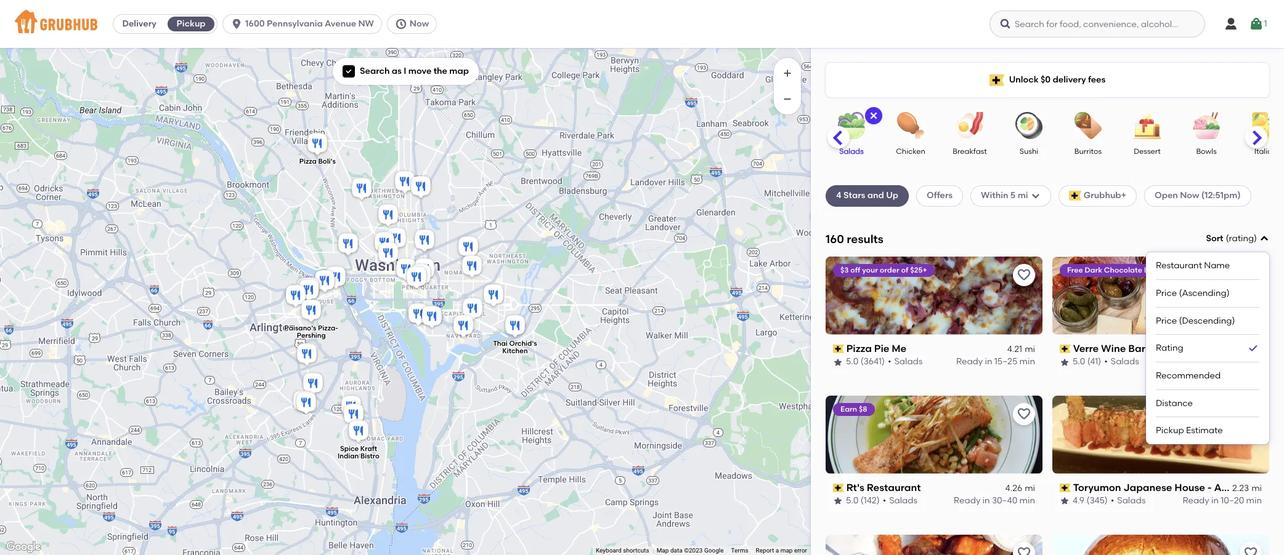 Task type: vqa. For each thing, say whether or not it's contained in the screenshot.
8oz Honey Mustard Sauce image
no



Task type: describe. For each thing, give the bounding box(es) containing it.
pizza boli's
[[299, 158, 336, 166]]

subway® image
[[409, 263, 433, 290]]

10–20 for toryumon japanese house - arlington
[[1221, 496, 1245, 507]]

ready for pizza pie me
[[957, 357, 983, 368]]

sweet leaf - arlington logo image
[[1053, 535, 1270, 556]]

verre
[[1073, 343, 1099, 355]]

the
[[434, 66, 447, 76]]

• for pie
[[888, 357, 892, 368]]

terms
[[731, 548, 749, 555]]

pizza pie me logo image
[[826, 257, 1043, 335]]

1 horizontal spatial map
[[781, 548, 793, 555]]

min for toryumon japanese house - arlington
[[1247, 496, 1262, 507]]

4.26 mi
[[1006, 484, 1035, 494]]

save this restaurant image for pizza pie me
[[1017, 268, 1032, 283]]

and
[[868, 191, 884, 201]]

160 results
[[826, 232, 884, 246]]

salads down the salads image
[[840, 147, 864, 156]]

google
[[704, 548, 724, 555]]

save this restaurant image down 30–40
[[1017, 546, 1032, 556]]

bread
[[1144, 266, 1166, 275]]

1 of from the left
[[901, 266, 909, 275]]

courthaus social image
[[296, 278, 321, 305]]

unlock
[[1009, 74, 1039, 85]]

bowls
[[1197, 147, 1217, 156]]

price (descending)
[[1156, 316, 1235, 326]]

thai
[[493, 340, 508, 348]]

thai orchid's kitchen image
[[503, 314, 528, 341]]

japanese
[[1124, 482, 1173, 494]]

paisano's
[[284, 325, 316, 333]]

grazie grazie image
[[406, 302, 431, 329]]

off
[[851, 266, 861, 275]]

sushi image
[[1008, 112, 1051, 139]]

restaurant inside "field"
[[1156, 261, 1202, 271]]

ready for rt's restaurant
[[954, 496, 981, 507]]

$8
[[859, 405, 867, 414]]

rating
[[1229, 234, 1254, 244]]

1
[[1264, 18, 1267, 29]]

rating
[[1156, 343, 1184, 354]]

taqueria al lado image
[[376, 203, 401, 230]]

now button
[[387, 14, 442, 34]]

checkout
[[1144, 367, 1185, 378]]

star icon image for pizza pie me
[[833, 358, 843, 368]]

5.0 for rt's restaurant
[[846, 496, 859, 507]]

min for rt's restaurant
[[1020, 496, 1035, 507]]

open now (12:51pm)
[[1155, 191, 1241, 201]]

wine
[[1101, 343, 1126, 355]]

ready in 10–20 min for house
[[1183, 496, 1262, 507]]

rt's
[[847, 482, 865, 494]]

pennsylvania
[[267, 18, 323, 29]]

ready in 10–20 min for bar
[[1183, 357, 1262, 368]]

chicken
[[896, 147, 926, 156]]

house
[[1175, 482, 1205, 494]]

error
[[794, 548, 807, 555]]

4.9
[[1073, 496, 1085, 507]]

4 stars and up
[[836, 191, 899, 201]]

sweet leaf - arlington image
[[297, 276, 322, 303]]

subscription pass image for toryumon japanese house - arlington
[[1060, 484, 1071, 493]]

distance
[[1156, 399, 1193, 409]]

lalibela image
[[412, 228, 437, 255]]

name
[[1204, 261, 1230, 271]]

data
[[670, 548, 683, 555]]

• for restaurant
[[883, 496, 886, 507]]

pie
[[874, 343, 890, 355]]

italian
[[1255, 147, 1277, 156]]

• for japanese
[[1111, 496, 1115, 507]]

main navigation navigation
[[0, 0, 1284, 48]]

offers
[[927, 191, 953, 201]]

keyboard
[[596, 548, 622, 555]]

mi right 4.26
[[1025, 484, 1035, 494]]

with
[[1200, 266, 1216, 275]]

pershing
[[297, 332, 326, 340]]

rt's restaurant logo image
[[826, 396, 1043, 474]]

5
[[1011, 191, 1016, 201]]

1 button
[[1250, 13, 1267, 35]]

salads for me
[[895, 357, 923, 368]]

ready in 15–25 min
[[957, 357, 1035, 368]]

©2023
[[684, 548, 703, 555]]

verre wine bar
[[1073, 343, 1146, 355]]

pickup for pickup
[[177, 18, 206, 29]]

to
[[1133, 367, 1142, 378]]

kitchen
[[502, 348, 528, 356]]

• salads for restaurant
[[883, 496, 918, 507]]

fresh med image
[[349, 176, 374, 203]]

dessert image
[[1126, 112, 1169, 139]]

toryumon japanese house - arlington image
[[312, 269, 337, 296]]

save this restaurant image for rt's restaurant
[[1017, 407, 1032, 422]]

paisano's pizza-pershing image
[[299, 298, 324, 325]]

pickup button
[[165, 14, 217, 34]]

sort ( rating )
[[1206, 234, 1257, 244]]

boli's
[[318, 158, 336, 166]]

10–20 for verre wine bar
[[1221, 357, 1245, 368]]

a
[[776, 548, 779, 555]]

spice kraft indian bistro image
[[346, 419, 371, 446]]

proceed to checkout button
[[1058, 362, 1223, 384]]

fees
[[1088, 74, 1106, 85]]

• for wine
[[1105, 357, 1108, 368]]

chipotle image
[[404, 265, 429, 292]]

1 horizontal spatial now
[[1180, 191, 1200, 201]]

svg image inside the now button
[[395, 18, 407, 30]]

pizza for pizza pie me
[[847, 343, 872, 355]]

breakfast
[[953, 147, 987, 156]]

hipcityveg chinatown image
[[412, 257, 437, 284]]

2 order from the left
[[1235, 266, 1255, 275]]

star icon image for rt's restaurant
[[833, 497, 843, 507]]

google image
[[3, 540, 44, 556]]

sweetgreen image
[[372, 231, 397, 258]]

0 horizontal spatial svg image
[[345, 68, 353, 75]]

in for toryumon japanese house - arlington
[[1212, 496, 1219, 507]]

terms link
[[731, 548, 749, 555]]

spice kraft indian bistro
[[338, 446, 380, 461]]

4.21
[[1008, 345, 1023, 355]]

4
[[836, 191, 842, 201]]

report a map error
[[756, 548, 807, 555]]

italian image
[[1244, 112, 1284, 139]]

up
[[886, 191, 899, 201]]

ready for toryumon japanese house - arlington
[[1183, 496, 1210, 507]]

15–25
[[995, 357, 1018, 368]]

verre wine bar image
[[295, 276, 319, 303]]

$3 off your order of $25+
[[841, 266, 927, 275]]

map region
[[0, 0, 952, 556]]

(3641)
[[861, 357, 885, 368]]

ready in 30–40 min
[[954, 496, 1035, 507]]

2.23
[[1233, 484, 1249, 494]]

bub and pop's image
[[376, 241, 401, 268]]

subscription pass image
[[833, 345, 844, 354]]

mi for house
[[1252, 484, 1262, 494]]

rt's restaurant image
[[339, 394, 364, 422]]

indian
[[338, 453, 359, 461]]

breakfast image
[[949, 112, 992, 139]]

in for verre wine bar
[[1212, 357, 1219, 368]]

pickup for pickup estimate
[[1156, 426, 1184, 437]]

pizza for pizza boli's
[[299, 158, 317, 166]]

map data ©2023 google
[[657, 548, 724, 555]]

160
[[826, 232, 844, 246]]

lost dog cafe (columbia pike) image
[[295, 342, 319, 369]]

1600 pennsylvania avenue nw
[[245, 18, 374, 29]]



Task type: locate. For each thing, give the bounding box(es) containing it.
pizza d'oro image
[[393, 169, 417, 197]]

• salads down rt's restaurant
[[883, 496, 918, 507]]

banana blossom bistro - union market dc image
[[456, 235, 481, 262]]

as
[[392, 66, 402, 76]]

1 vertical spatial save this restaurant image
[[1244, 546, 1259, 556]]

map right the
[[450, 66, 469, 76]]

0 horizontal spatial of
[[901, 266, 909, 275]]

• salads for wine
[[1105, 357, 1139, 368]]

• salads down wine
[[1105, 357, 1139, 368]]

2.23 mi
[[1233, 484, 1262, 494]]

subscription pass image left verre
[[1060, 345, 1071, 354]]

pickup inside pickup button
[[177, 18, 206, 29]]

pizza
[[299, 158, 317, 166], [847, 343, 872, 355]]

momo navy yard image
[[420, 304, 444, 332]]

save this restaurant image left free
[[1017, 268, 1032, 283]]

your right off
[[862, 266, 878, 275]]

major's image
[[460, 254, 484, 281]]

10–20 down 2.79
[[1221, 357, 1245, 368]]

1 vertical spatial svg image
[[345, 68, 353, 75]]

0 vertical spatial ready in 10–20 min
[[1183, 357, 1262, 368]]

proceed
[[1095, 367, 1131, 378]]

in for pizza pie me
[[985, 357, 993, 368]]

estimate
[[1186, 426, 1223, 437]]

restaurant name
[[1156, 261, 1230, 271]]

0 horizontal spatial order
[[880, 266, 900, 275]]

grubhub plus flag logo image for grubhub+
[[1069, 191, 1082, 201]]

• salads for japanese
[[1111, 496, 1146, 507]]

restaurant
[[1156, 261, 1202, 271], [867, 482, 921, 494]]

svg image left search
[[345, 68, 353, 75]]

svg image inside "field"
[[1260, 234, 1270, 244]]

mikko nordic fine food image
[[384, 226, 409, 253]]

2 horizontal spatial svg image
[[1224, 17, 1239, 31]]

•
[[888, 357, 892, 368], [1105, 357, 1108, 368], [883, 496, 886, 507], [1111, 496, 1115, 507]]

in up recommended
[[1212, 357, 1219, 368]]

toryumon japanese house - arlington logo image
[[1053, 396, 1270, 474]]

1 vertical spatial pizza
[[847, 343, 872, 355]]

min down 2.23 mi at right
[[1247, 496, 1262, 507]]

1 vertical spatial price
[[1156, 316, 1177, 326]]

dark
[[1085, 266, 1103, 275]]

$3
[[841, 266, 849, 275]]

le pain quotidien (clarendon blvd) image
[[284, 284, 308, 311]]

pickup estimate
[[1156, 426, 1223, 437]]

1 your from the left
[[862, 266, 878, 275]]

0 vertical spatial restaurant
[[1156, 261, 1202, 271]]

2 ready in 10–20 min from the top
[[1183, 496, 1262, 507]]

minus icon image
[[781, 93, 794, 105]]

pizza inside map region
[[299, 158, 317, 166]]

price down free dark chocolate bread pudding with your order of $15+
[[1156, 288, 1177, 299]]

list box inside "field"
[[1156, 253, 1260, 445]]

0 vertical spatial price
[[1156, 288, 1177, 299]]

0 vertical spatial svg image
[[1224, 17, 1239, 31]]

in for rt's restaurant
[[983, 496, 990, 507]]

(345)
[[1087, 496, 1108, 507]]

ready in 10–20 min down 2.79
[[1183, 357, 1262, 368]]

salads for house
[[1118, 496, 1146, 507]]

spice
[[340, 446, 359, 454]]

4.9 (345)
[[1073, 496, 1108, 507]]

1 horizontal spatial of
[[1257, 266, 1264, 275]]

ready down the house
[[1183, 496, 1210, 507]]

orchid's
[[509, 340, 537, 348]]

5.0 for verre wine bar
[[1073, 357, 1086, 368]]

0 vertical spatial grubhub plus flag logo image
[[990, 74, 1004, 86]]

pizza pie me image
[[301, 372, 325, 399]]

salads down the japanese on the bottom
[[1118, 496, 1146, 507]]

5.0 (41)
[[1073, 357, 1102, 368]]

mi for bar
[[1252, 345, 1262, 355]]

5.0 left (3641)
[[846, 357, 859, 368]]

• salads for pie
[[888, 357, 923, 368]]

salads down me on the bottom
[[895, 357, 923, 368]]

burritos image
[[1067, 112, 1110, 139]]

ready for verre wine bar
[[1183, 357, 1210, 368]]

list box containing restaurant name
[[1156, 253, 1260, 445]]

mi for me
[[1025, 345, 1035, 355]]

pizza pie me
[[847, 343, 907, 355]]

free dark chocolate bread pudding with your order of $15+
[[1067, 266, 1281, 275]]

2.79
[[1233, 345, 1249, 355]]

ready in 10–20 min
[[1183, 357, 1262, 368], [1183, 496, 1262, 507]]

none field containing sort
[[1146, 233, 1270, 445]]

delivery
[[122, 18, 156, 29]]

ready in 10–20 min down -
[[1183, 496, 1262, 507]]

subscription pass image for verre wine bar
[[1060, 345, 1071, 354]]

burritos
[[1075, 147, 1102, 156]]

ready left 15–25
[[957, 357, 983, 368]]

in left 15–25
[[985, 357, 993, 368]]

now
[[410, 18, 429, 29], [1180, 191, 1200, 201]]

1 vertical spatial pickup
[[1156, 426, 1184, 437]]

(41)
[[1088, 357, 1102, 368]]

price for price (ascending)
[[1156, 288, 1177, 299]]

0 vertical spatial map
[[450, 66, 469, 76]]

Search for food, convenience, alcohol... search field
[[990, 10, 1206, 38]]

dessert
[[1134, 147, 1161, 156]]

1 vertical spatial map
[[781, 548, 793, 555]]

svg image inside "1600 pennsylvania avenue nw" button
[[231, 18, 243, 30]]

4.26
[[1006, 484, 1023, 494]]

of left the $25+
[[901, 266, 909, 275]]

0 horizontal spatial pizza
[[299, 158, 317, 166]]

10–20 down arlington
[[1221, 496, 1245, 507]]

price up rating
[[1156, 316, 1177, 326]]

mi right 4.21
[[1025, 345, 1035, 355]]

salads down wine
[[1111, 357, 1139, 368]]

star icon image down subscription pass image
[[833, 358, 843, 368]]

emmy squared image
[[451, 314, 476, 341]]

now inside button
[[410, 18, 429, 29]]

of
[[901, 266, 909, 275], [1257, 266, 1264, 275]]

bowls image
[[1185, 112, 1228, 139]]

(142)
[[861, 496, 880, 507]]

2 vertical spatial svg image
[[869, 111, 879, 121]]

order right name
[[1235, 266, 1255, 275]]

2 of from the left
[[1257, 266, 1264, 275]]

5.0 down rt's
[[846, 496, 859, 507]]

• salads
[[888, 357, 923, 368], [1105, 357, 1139, 368], [883, 496, 918, 507], [1111, 496, 1146, 507]]

0 vertical spatial save this restaurant image
[[1244, 407, 1259, 422]]

1 price from the top
[[1156, 288, 1177, 299]]

0 horizontal spatial your
[[862, 266, 878, 275]]

2.79 mi
[[1233, 345, 1262, 355]]

salads for bar
[[1111, 357, 1139, 368]]

your right with
[[1218, 266, 1233, 275]]

paisano's pizza- pershing thai orchid's kitchen
[[284, 325, 537, 356]]

2 price from the top
[[1156, 316, 1177, 326]]

pizza left boli's
[[299, 158, 317, 166]]

0 horizontal spatial now
[[410, 18, 429, 29]]

i
[[404, 66, 406, 76]]

bar
[[1129, 343, 1146, 355]]

shortcuts
[[623, 548, 649, 555]]

1 horizontal spatial your
[[1218, 266, 1233, 275]]

5.0 down verre
[[1073, 357, 1086, 368]]

min for pizza pie me
[[1020, 357, 1035, 368]]

None field
[[1146, 233, 1270, 445]]

0 horizontal spatial restaurant
[[867, 482, 921, 494]]

move
[[408, 66, 432, 76]]

• salads down me on the bottom
[[888, 357, 923, 368]]

chicken image
[[889, 112, 932, 139]]

search
[[360, 66, 390, 76]]

salads image
[[830, 112, 873, 139]]

verre wine bar logo image
[[1053, 257, 1270, 335]]

save this restaurant button
[[1013, 264, 1035, 286], [1240, 264, 1262, 286], [1013, 403, 1035, 426], [1240, 403, 1262, 426], [1013, 543, 1035, 556], [1240, 543, 1262, 556]]

1 horizontal spatial pizza
[[847, 343, 872, 355]]

star icon image left 5.0 (142)
[[833, 497, 843, 507]]

0 horizontal spatial map
[[450, 66, 469, 76]]

recommended
[[1156, 371, 1221, 382]]

save this restaurant image left the $15+
[[1244, 268, 1259, 283]]

0 horizontal spatial pickup
[[177, 18, 206, 29]]

ambar image
[[460, 296, 485, 324]]

save this restaurant image for toryumon japanese house - arlington logo at the bottom right of the page
[[1244, 407, 1259, 422]]

1 vertical spatial grubhub plus flag logo image
[[1069, 191, 1082, 201]]

1 horizontal spatial pickup
[[1156, 426, 1184, 437]]

svg image left chicken image
[[869, 111, 879, 121]]

toryumon japanese house - arlington
[[1073, 482, 1260, 494]]

svg image left "1" button
[[1224, 17, 1239, 31]]

in down -
[[1212, 496, 1219, 507]]

1 save this restaurant image from the top
[[1244, 407, 1259, 422]]

unlock $0 delivery fees
[[1009, 74, 1106, 85]]

of left the $15+
[[1257, 266, 1264, 275]]

chocolate
[[1104, 266, 1143, 275]]

min for verre wine bar
[[1247, 357, 1262, 368]]

1 vertical spatial ready in 10–20 min
[[1183, 496, 1262, 507]]

pudding
[[1168, 266, 1199, 275]]

0 vertical spatial now
[[410, 18, 429, 29]]

• down pie
[[888, 357, 892, 368]]

• down rt's restaurant
[[883, 496, 886, 507]]

city sliders image
[[336, 232, 361, 259]]

potbelly sandwich works image
[[394, 257, 418, 284]]

within 5 mi
[[981, 191, 1028, 201]]

min down the check icon
[[1247, 357, 1262, 368]]

toryumon
[[1073, 482, 1121, 494]]

min
[[1020, 357, 1035, 368], [1247, 357, 1262, 368], [1020, 496, 1035, 507], [1247, 496, 1262, 507]]

delivery button
[[113, 14, 165, 34]]

grubhub plus flag logo image left grubhub+
[[1069, 191, 1082, 201]]

pickup down 'distance'
[[1156, 426, 1184, 437]]

star icon image left 4.9
[[1060, 497, 1070, 507]]

report
[[756, 548, 774, 555]]

me
[[892, 343, 907, 355]]

nw
[[358, 18, 374, 29]]

plus icon image
[[781, 67, 794, 80]]

now right open
[[1180, 191, 1200, 201]]

save this restaurant image for verre wine bar
[[1244, 268, 1259, 283]]

t.h.a.i. in shirlington image
[[294, 391, 319, 418]]

0 vertical spatial 10–20
[[1221, 357, 1245, 368]]

grubhub plus flag logo image for unlock $0 delivery fees
[[990, 74, 1004, 86]]

stars
[[844, 191, 866, 201]]

now up move
[[410, 18, 429, 29]]

• salads down the japanese on the bottom
[[1111, 496, 1146, 507]]

1 vertical spatial now
[[1180, 191, 1200, 201]]

save this restaurant image
[[1017, 268, 1032, 283], [1244, 268, 1259, 283], [1017, 407, 1032, 422], [1017, 546, 1032, 556]]

• right (345)
[[1111, 496, 1115, 507]]

hops n shine image
[[341, 402, 366, 430]]

min down 4.26 mi
[[1020, 496, 1035, 507]]

0 vertical spatial pizza
[[299, 158, 317, 166]]

svg image
[[1250, 17, 1264, 31], [231, 18, 243, 30], [395, 18, 407, 30], [1000, 18, 1012, 30], [1031, 191, 1041, 201], [1260, 234, 1270, 244]]

1 horizontal spatial svg image
[[869, 111, 879, 121]]

1 vertical spatial restaurant
[[867, 482, 921, 494]]

svg image
[[1224, 17, 1239, 31], [345, 68, 353, 75], [869, 111, 879, 121]]

mi right the 5
[[1018, 191, 1028, 201]]

grubhub plus flag logo image left unlock
[[990, 74, 1004, 86]]

1 10–20 from the top
[[1221, 357, 1245, 368]]

salads down rt's restaurant
[[889, 496, 918, 507]]

1 horizontal spatial restaurant
[[1156, 261, 1202, 271]]

open
[[1155, 191, 1178, 201]]

pizza-
[[318, 325, 338, 333]]

order left the $25+
[[880, 266, 900, 275]]

salads
[[840, 147, 864, 156], [895, 357, 923, 368], [1111, 357, 1139, 368], [889, 496, 918, 507], [1118, 496, 1146, 507]]

5.0 (3641)
[[846, 357, 885, 368]]

pizza boli's image
[[305, 131, 330, 158]]

keyboard shortcuts
[[596, 548, 649, 555]]

star icon image
[[833, 358, 843, 368], [1060, 358, 1070, 368], [833, 497, 843, 507], [1060, 497, 1070, 507]]

earn $8
[[841, 405, 867, 414]]

ichiban sushi & ramen image
[[291, 390, 316, 417]]

min down 4.21 mi
[[1020, 357, 1035, 368]]

map
[[657, 548, 669, 555]]

1600 pennsylvania avenue nw button
[[223, 14, 387, 34]]

• right the (41)
[[1105, 357, 1108, 368]]

rating option
[[1156, 335, 1260, 363]]

5.0 for pizza pie me
[[846, 357, 859, 368]]

0 vertical spatial pickup
[[177, 18, 206, 29]]

panera bread image
[[324, 265, 348, 292]]

1600
[[245, 18, 265, 29]]

svg image inside main navigation navigation
[[1224, 17, 1239, 31]]

hops n shine logo image
[[826, 535, 1043, 556]]

1 order from the left
[[880, 266, 900, 275]]

map
[[450, 66, 469, 76], [781, 548, 793, 555]]

star icon image for toryumon japanese house - arlington
[[1060, 497, 1070, 507]]

4.21 mi
[[1008, 345, 1035, 355]]

map right a
[[781, 548, 793, 555]]

2 your from the left
[[1218, 266, 1233, 275]]

pickup right delivery button
[[177, 18, 206, 29]]

report a map error link
[[756, 548, 807, 555]]

)
[[1254, 234, 1257, 244]]

save this restaurant image
[[1244, 407, 1259, 422], [1244, 546, 1259, 556]]

check icon image
[[1247, 343, 1260, 355]]

price for price (descending)
[[1156, 316, 1177, 326]]

2 10–20 from the top
[[1221, 496, 1245, 507]]

2 save this restaurant image from the top
[[1244, 546, 1259, 556]]

price
[[1156, 288, 1177, 299], [1156, 316, 1177, 326]]

manny & olga's pizza - petworth image
[[409, 174, 433, 202]]

order
[[880, 266, 900, 275], [1235, 266, 1255, 275]]

mi right 2.79
[[1252, 345, 1262, 355]]

subscription pass image left toryumon
[[1060, 484, 1071, 493]]

grubhub plus flag logo image
[[990, 74, 1004, 86], [1069, 191, 1082, 201]]

pizza up 5.0 (3641)
[[847, 343, 872, 355]]

ready up recommended
[[1183, 357, 1210, 368]]

ready left 30–40
[[954, 496, 981, 507]]

mandarin carry out image
[[481, 283, 506, 310]]

star icon image for verre wine bar
[[1060, 358, 1070, 368]]

mi right 2.23
[[1252, 484, 1262, 494]]

svg image inside "1" button
[[1250, 17, 1264, 31]]

star icon image left 5.0 (41)
[[1060, 358, 1070, 368]]

subscription pass image
[[1060, 345, 1071, 354], [833, 484, 844, 493], [1060, 484, 1071, 493]]

1 ready in 10–20 min from the top
[[1183, 357, 1262, 368]]

in
[[985, 357, 993, 368], [1212, 357, 1219, 368], [983, 496, 990, 507], [1212, 496, 1219, 507]]

0 horizontal spatial grubhub plus flag logo image
[[990, 74, 1004, 86]]

1 horizontal spatial grubhub plus flag logo image
[[1069, 191, 1082, 201]]

save this restaurant image down 15–25
[[1017, 407, 1032, 422]]

save this restaurant image for sweet leaf - arlington logo
[[1244, 546, 1259, 556]]

sushi
[[1020, 147, 1039, 156]]

keyboard shortcuts button
[[596, 547, 649, 556]]

in left 30–40
[[983, 496, 990, 507]]

grubhub+
[[1084, 191, 1127, 201]]

1 vertical spatial 10–20
[[1221, 496, 1245, 507]]

subscription pass image for rt's restaurant
[[833, 484, 844, 493]]

1 horizontal spatial order
[[1235, 266, 1255, 275]]

subscription pass image left rt's
[[833, 484, 844, 493]]

list box
[[1156, 253, 1260, 445]]



